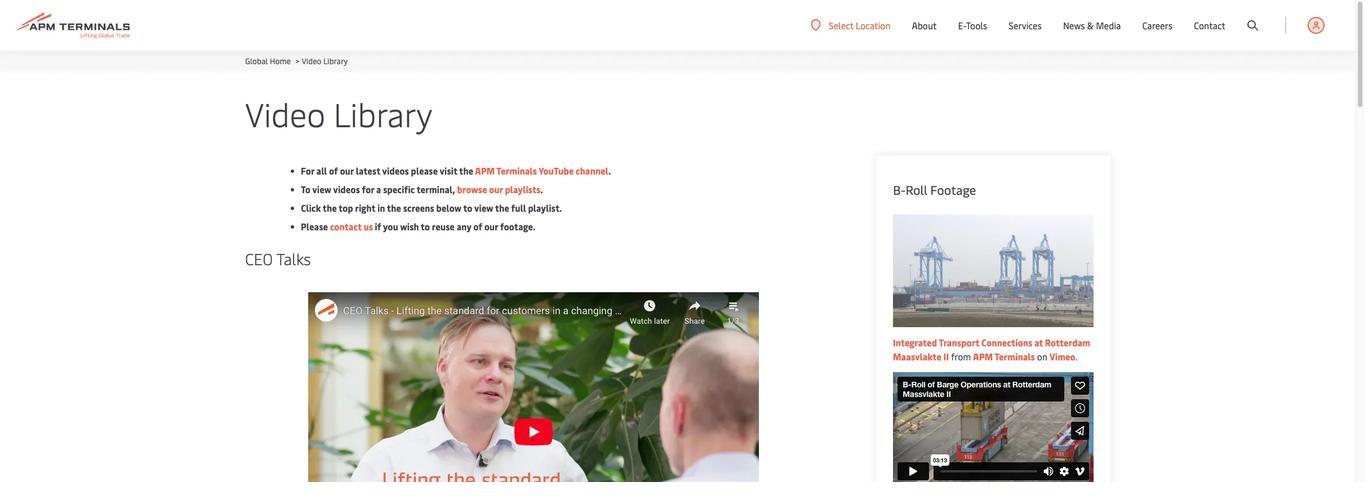 Task type: describe. For each thing, give the bounding box(es) containing it.
1 vertical spatial our
[[489, 183, 503, 196]]

top
[[339, 202, 353, 214]]

click the top right in the screens below to view the full playlist.
[[301, 202, 562, 214]]

all
[[316, 165, 327, 177]]

select location
[[829, 19, 891, 31]]

>
[[296, 56, 300, 66]]

please contact us if you wish to reuse any of our footage.
[[301, 220, 535, 233]]

e-tools
[[958, 19, 987, 32]]

youtube
[[539, 165, 574, 177]]

for
[[362, 183, 374, 196]]

news
[[1063, 19, 1085, 32]]

contact
[[1194, 19, 1225, 32]]

0 vertical spatial our
[[340, 165, 354, 177]]

please
[[301, 220, 328, 233]]

from
[[951, 351, 971, 363]]

about button
[[912, 0, 937, 51]]

full
[[511, 202, 526, 214]]

2 vertical spatial our
[[484, 220, 498, 233]]

for all of our latest videos please visit the apm terminals youtube channel .
[[301, 165, 611, 177]]

ii
[[943, 351, 949, 363]]

on
[[1037, 351, 1047, 363]]

please
[[411, 165, 438, 177]]

to view videos for a specific terminal, browse our playlists .
[[301, 183, 543, 196]]

services
[[1009, 19, 1042, 32]]

about
[[912, 19, 937, 32]]

news & media
[[1063, 19, 1121, 32]]

below
[[436, 202, 461, 214]]

services button
[[1009, 0, 1042, 51]]

location
[[856, 19, 891, 31]]

a
[[376, 183, 381, 196]]

apm terminals youtube channel link
[[475, 165, 608, 177]]

home
[[270, 56, 291, 66]]

contact button
[[1194, 0, 1225, 51]]

apm terminals link
[[973, 351, 1035, 363]]

1 vertical spatial to
[[421, 220, 430, 233]]

us
[[364, 220, 373, 233]]

1 vertical spatial .
[[540, 183, 543, 196]]

the left top
[[323, 202, 337, 214]]

rotterdam
[[1045, 337, 1090, 349]]

&
[[1087, 19, 1094, 32]]

e-
[[958, 19, 966, 32]]

maasvlakte
[[893, 351, 941, 363]]

0 vertical spatial apm
[[475, 165, 495, 177]]

browse our playlists link
[[457, 183, 540, 196]]

news & media button
[[1063, 0, 1121, 51]]

any
[[457, 220, 471, 233]]

visit
[[440, 165, 457, 177]]

connections
[[981, 337, 1032, 349]]

1 vertical spatial video
[[245, 91, 325, 136]]

at
[[1034, 337, 1043, 349]]

1 horizontal spatial view
[[474, 202, 493, 214]]

for
[[301, 165, 314, 177]]

latest
[[356, 165, 380, 177]]

0 vertical spatial .
[[608, 165, 611, 177]]

footage.
[[500, 220, 535, 233]]

global
[[245, 56, 268, 66]]

0 horizontal spatial of
[[329, 165, 338, 177]]

ceo talks
[[245, 248, 311, 269]]

screens
[[403, 202, 434, 214]]

the right visit in the top left of the page
[[459, 165, 473, 177]]

click
[[301, 202, 321, 214]]

if
[[375, 220, 381, 233]]

the left full
[[495, 202, 509, 214]]

footage
[[930, 181, 976, 198]]

0 vertical spatial videos
[[382, 165, 409, 177]]

contact us link
[[330, 220, 373, 233]]



Task type: vqa. For each thing, say whether or not it's contained in the screenshot.
visit
yes



Task type: locate. For each thing, give the bounding box(es) containing it.
0 vertical spatial library
[[323, 56, 348, 66]]

.
[[608, 165, 611, 177], [540, 183, 543, 196], [1075, 351, 1078, 363]]

to
[[301, 183, 310, 196]]

wish
[[400, 220, 419, 233]]

transport
[[939, 337, 979, 349]]

1 horizontal spatial videos
[[382, 165, 409, 177]]

video right >
[[302, 56, 321, 66]]

of
[[329, 165, 338, 177], [473, 220, 482, 233]]

of right any
[[473, 220, 482, 233]]

talks
[[276, 248, 311, 269]]

e-tools button
[[958, 0, 987, 51]]

0 vertical spatial video
[[302, 56, 321, 66]]

b-
[[893, 181, 906, 198]]

0 horizontal spatial to
[[421, 220, 430, 233]]

0 horizontal spatial terminals
[[496, 165, 537, 177]]

integrated
[[893, 337, 937, 349]]

vimeo link
[[1050, 351, 1075, 363]]

integrated transport connections at rotterdam maasvlakte ii
[[893, 337, 1090, 363]]

apm
[[475, 165, 495, 177], [973, 351, 993, 363]]

videos up top
[[333, 183, 360, 196]]

2 horizontal spatial .
[[1075, 351, 1078, 363]]

media
[[1096, 19, 1121, 32]]

in
[[377, 202, 385, 214]]

terminal,
[[417, 183, 455, 196]]

careers button
[[1142, 0, 1173, 51]]

right
[[355, 202, 375, 214]]

video library
[[245, 91, 432, 136]]

terminals down 'connections'
[[995, 351, 1035, 363]]

1 vertical spatial of
[[473, 220, 482, 233]]

1 horizontal spatial to
[[463, 202, 472, 214]]

1 horizontal spatial terminals
[[995, 351, 1035, 363]]

tools
[[966, 19, 987, 32]]

playlist.
[[528, 202, 562, 214]]

1 vertical spatial library
[[334, 91, 432, 136]]

global home link
[[245, 56, 291, 66]]

our
[[340, 165, 354, 177], [489, 183, 503, 196], [484, 220, 498, 233]]

to
[[463, 202, 472, 214], [421, 220, 430, 233]]

view right to
[[312, 183, 331, 196]]

apm right "from"
[[973, 351, 993, 363]]

1 horizontal spatial .
[[608, 165, 611, 177]]

2 vertical spatial .
[[1075, 351, 1078, 363]]

0 horizontal spatial view
[[312, 183, 331, 196]]

. down rotterdam
[[1075, 351, 1078, 363]]

our left latest
[[340, 165, 354, 177]]

video down home
[[245, 91, 325, 136]]

terminals up "playlists"
[[496, 165, 537, 177]]

1 vertical spatial apm
[[973, 351, 993, 363]]

. down apm terminals youtube channel link
[[540, 183, 543, 196]]

from apm terminals on vimeo .
[[949, 351, 1078, 363]]

view
[[312, 183, 331, 196], [474, 202, 493, 214]]

videos
[[382, 165, 409, 177], [333, 183, 360, 196]]

channel
[[576, 165, 608, 177]]

specific
[[383, 183, 415, 196]]

playlists
[[505, 183, 540, 196]]

integrated transport connections at rotterdam maasvlakte ii link
[[893, 337, 1090, 363]]

0 vertical spatial of
[[329, 165, 338, 177]]

global home > video library
[[245, 56, 348, 66]]

video
[[302, 56, 321, 66], [245, 91, 325, 136]]

you
[[383, 220, 398, 233]]

0 horizontal spatial .
[[540, 183, 543, 196]]

1 vertical spatial view
[[474, 202, 493, 214]]

our right browse
[[489, 183, 503, 196]]

0 vertical spatial terminals
[[496, 165, 537, 177]]

0 vertical spatial view
[[312, 183, 331, 196]]

0 vertical spatial to
[[463, 202, 472, 214]]

view down browse
[[474, 202, 493, 214]]

vimeo
[[1050, 351, 1075, 363]]

reuse
[[432, 220, 455, 233]]

b-roll footage
[[893, 181, 976, 198]]

our left footage.
[[484, 220, 498, 233]]

browse
[[457, 183, 487, 196]]

of right all
[[329, 165, 338, 177]]

roll
[[906, 181, 927, 198]]

1 horizontal spatial of
[[473, 220, 482, 233]]

. right youtube
[[608, 165, 611, 177]]

contact
[[330, 220, 362, 233]]

the
[[459, 165, 473, 177], [323, 202, 337, 214], [387, 202, 401, 214], [495, 202, 509, 214]]

terminals
[[496, 165, 537, 177], [995, 351, 1035, 363]]

1 vertical spatial videos
[[333, 183, 360, 196]]

the right in
[[387, 202, 401, 214]]

videos up specific
[[382, 165, 409, 177]]

ceo
[[245, 248, 273, 269]]

library
[[323, 56, 348, 66], [334, 91, 432, 136]]

select
[[829, 19, 854, 31]]

to right wish
[[421, 220, 430, 233]]

apm up browse
[[475, 165, 495, 177]]

careers
[[1142, 19, 1173, 32]]

1 vertical spatial terminals
[[995, 351, 1035, 363]]

0 horizontal spatial apm
[[475, 165, 495, 177]]

1 horizontal spatial apm
[[973, 351, 993, 363]]

to right below
[[463, 202, 472, 214]]

select location button
[[811, 19, 891, 31]]

0 horizontal spatial videos
[[333, 183, 360, 196]]



